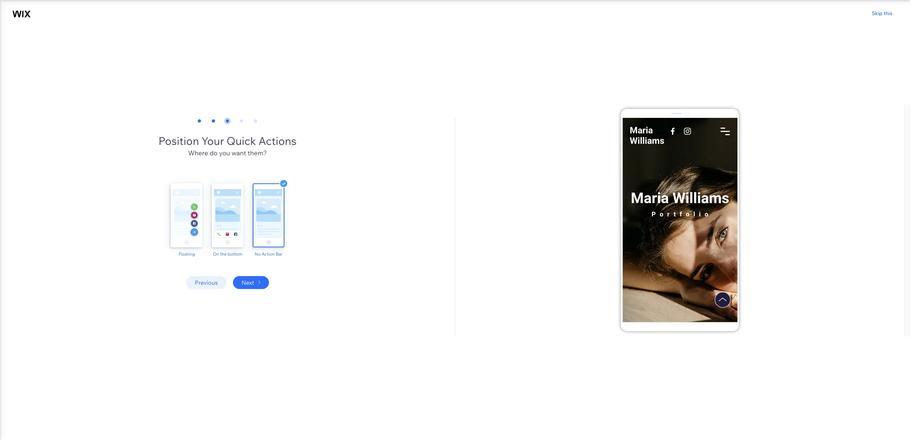 Task type: locate. For each thing, give the bounding box(es) containing it.
bottom
[[228, 251, 242, 257]]

your
[[201, 134, 224, 148]]

previous button
[[186, 276, 227, 289]]

this
[[884, 10, 892, 17]]

skip this button
[[867, 10, 897, 17]]

position your quick actions where do you want them?
[[158, 134, 297, 157]]

no action bar
[[255, 251, 283, 257]]

skip
[[872, 10, 883, 17]]

no
[[255, 251, 261, 257]]

on
[[213, 251, 219, 257]]

quick
[[227, 134, 256, 148]]

skip this
[[872, 10, 892, 17]]

bar
[[276, 251, 283, 257]]

action
[[262, 251, 275, 257]]



Task type: vqa. For each thing, say whether or not it's contained in the screenshot.
'Let'
no



Task type: describe. For each thing, give the bounding box(es) containing it.
floating
[[178, 251, 195, 257]]

do
[[210, 149, 218, 157]]

the
[[220, 251, 227, 257]]

where
[[188, 149, 208, 157]]

you
[[219, 149, 230, 157]]

previous
[[195, 279, 218, 286]]

want
[[232, 149, 246, 157]]

next
[[242, 279, 254, 286]]

position
[[158, 134, 199, 148]]

actions
[[259, 134, 297, 148]]

them?
[[248, 149, 267, 157]]

on the bottom
[[213, 251, 242, 257]]

next button
[[233, 276, 269, 289]]



